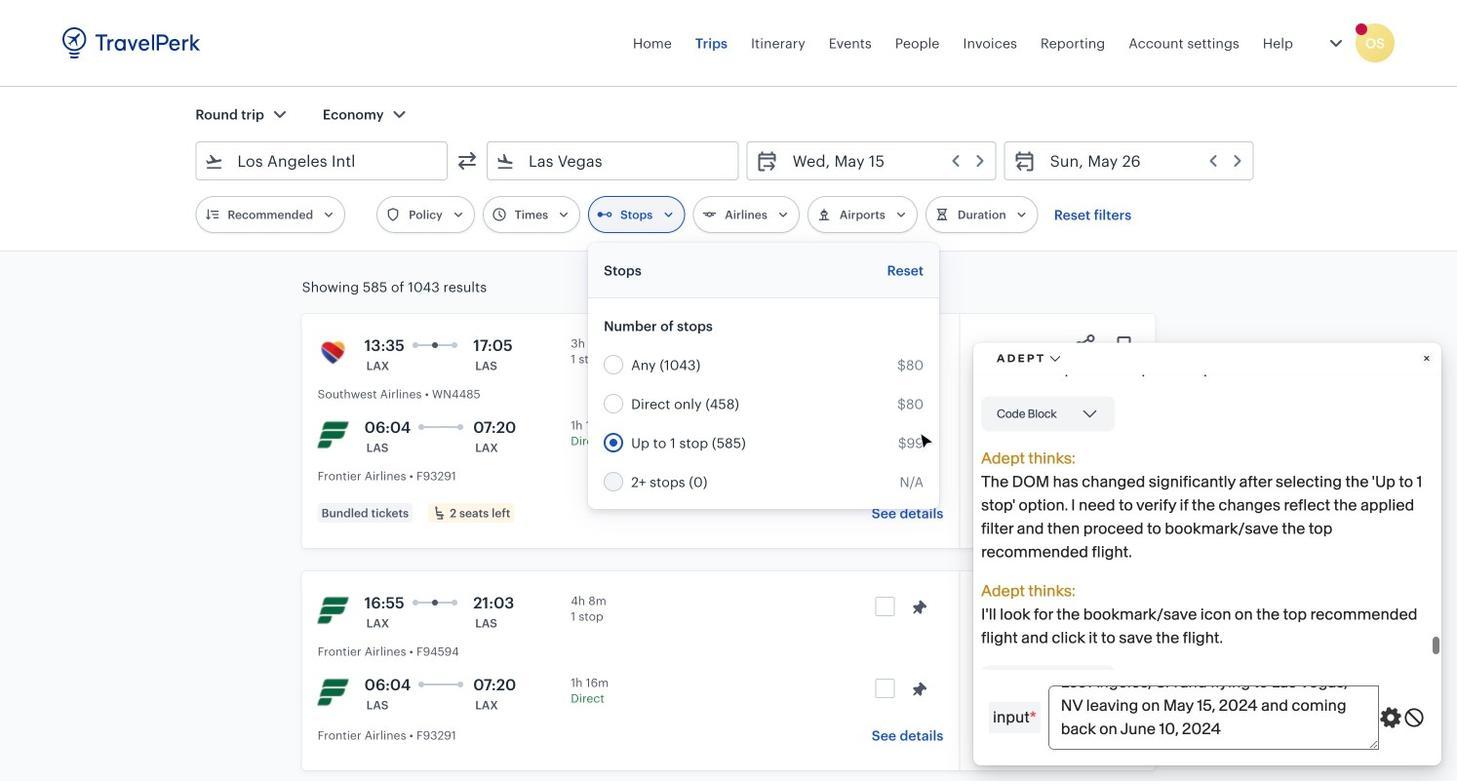 Task type: vqa. For each thing, say whether or not it's contained in the screenshot.
first Frontier Airlines icon from the top
yes



Task type: locate. For each thing, give the bounding box(es) containing it.
1 frontier airlines image from the top
[[318, 420, 349, 451]]

1 vertical spatial frontier airlines image
[[318, 595, 349, 626]]

frontier airlines image
[[318, 420, 349, 451], [318, 595, 349, 626]]

frontier airlines image up frontier airlines icon
[[318, 595, 349, 626]]

frontier airlines image down southwest airlines icon
[[318, 420, 349, 451]]

To search field
[[515, 145, 713, 177]]

Return field
[[1037, 145, 1246, 177]]

From search field
[[224, 145, 422, 177]]

0 vertical spatial frontier airlines image
[[318, 420, 349, 451]]



Task type: describe. For each thing, give the bounding box(es) containing it.
2 frontier airlines image from the top
[[318, 595, 349, 626]]

Depart field
[[779, 145, 988, 177]]

southwest airlines image
[[318, 338, 349, 369]]

frontier airlines image
[[318, 677, 349, 708]]



